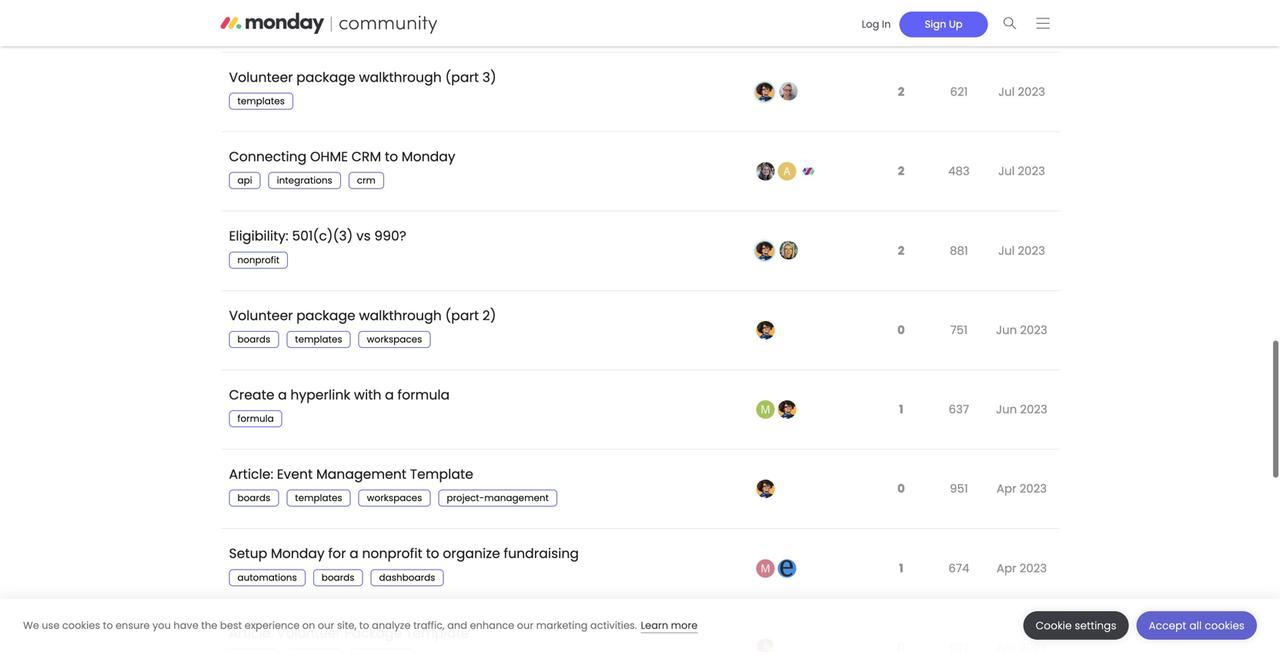 Task type: vqa. For each thing, say whether or not it's contained in the screenshot.
features
no



Task type: describe. For each thing, give the bounding box(es) containing it.
best
[[220, 619, 242, 633]]

jun for create a hyperlink with a formula
[[997, 401, 1017, 418]]

article: event management template
[[229, 465, 474, 484]]

navigation containing log in
[[848, 7, 1060, 40]]

boards link for article:
[[229, 490, 279, 507]]

jul for monday
[[999, 163, 1015, 180]]

0 vertical spatial templates link
[[229, 93, 293, 110]]

2 vertical spatial boards link
[[313, 569, 363, 586]]

sign up
[[925, 17, 963, 31]]

apr 2023 for article: event management template
[[997, 481, 1047, 497]]

organize
[[443, 545, 500, 563]]

2 button for 3)
[[894, 75, 909, 109]]

2023 for nonprofit
[[1020, 560, 1047, 577]]

cookie
[[1036, 619, 1072, 633]]

you
[[152, 619, 171, 633]]

0 button for volunteer package walkthrough (part 2)
[[894, 313, 909, 348]]

templates link for event
[[287, 490, 351, 507]]

dashboards link
[[371, 569, 444, 586]]

apr for setup monday for a nonprofit to organize fundraising
[[997, 560, 1017, 577]]

tags list for article: volunteer package template
[[229, 649, 422, 652]]

activities.
[[591, 619, 637, 633]]

boards for article:
[[238, 492, 270, 505]]

mayer plonka - original poster image
[[756, 559, 775, 578]]

jul 2023 link for 3)
[[995, 72, 1049, 112]]

more
[[671, 619, 698, 633]]

(part for 1)
[[445, 4, 479, 22]]

cookie settings
[[1036, 619, 1117, 633]]

2)
[[483, 306, 496, 325]]

crm
[[352, 148, 381, 166]]

jun 2023 for volunteer package walkthrough (part 2)
[[997, 322, 1048, 338]]

2 our from the left
[[517, 619, 534, 633]]

management
[[316, 465, 407, 484]]

eligibility:
[[229, 227, 289, 245]]

jun for volunteer package walkthrough (part 2)
[[997, 322, 1017, 338]]

2 for 3)
[[898, 84, 905, 100]]

accept
[[1149, 619, 1187, 633]]

nonprofit link
[[229, 252, 288, 269]]

connecting ohme crm to monday
[[229, 148, 456, 166]]

jul 2023 for 1)
[[999, 11, 1046, 27]]

1.1k
[[951, 11, 967, 27]]

4
[[898, 11, 906, 27]]

boards for volunteer
[[238, 333, 270, 346]]

a inside setup monday for a nonprofit to organize fundraising link
[[350, 545, 359, 563]]

ohme
[[310, 148, 348, 166]]

walkthrough for 2)
[[359, 306, 442, 325]]

package for volunteer package walkthrough (part 2)
[[297, 306, 356, 325]]

(part for 3)
[[445, 68, 479, 87]]

637
[[949, 401, 970, 418]]

1 vertical spatial nonprofit
[[362, 545, 423, 563]]

for
[[328, 545, 346, 563]]

621
[[951, 84, 968, 100]]

tags list for volunteer package walkthrough (part 3)
[[229, 93, 301, 110]]

1 our from the left
[[318, 619, 334, 633]]

jul for 3)
[[999, 84, 1015, 100]]

formula inside tags list
[[238, 412, 274, 425]]

to left ensure
[[103, 619, 113, 633]]

1)
[[483, 4, 493, 22]]

hyperlink
[[291, 386, 351, 404]]

volunteer for volunteer package walkthrough (part 2)
[[229, 306, 293, 325]]

eligibility: 501(c)(3) vs 990?
[[229, 227, 406, 245]]

connecting
[[229, 148, 307, 166]]

log in
[[862, 17, 891, 31]]

automations link
[[229, 569, 306, 586]]

we
[[23, 619, 39, 633]]

jul 2023 for monday
[[999, 163, 1046, 180]]

formula link
[[229, 411, 282, 427]]

analyze
[[372, 619, 411, 633]]

881
[[950, 242, 969, 259]]

0 for article: event management template
[[898, 481, 905, 497]]

sydney wheeler - original poster image
[[756, 162, 775, 181]]

tags list for create a hyperlink with a formula
[[229, 411, 290, 427]]

traffic,
[[414, 619, 445, 633]]

we use cookies to ensure you have the best experience on our site, to analyze traffic, and enhance our marketing activities. learn more
[[23, 619, 698, 633]]

log in button
[[854, 11, 900, 37]]

apr 2023 link for setup monday for a nonprofit to organize fundraising
[[993, 549, 1051, 588]]

automations
[[238, 571, 297, 584]]

learn more link
[[641, 619, 698, 633]]

jasmine hammond - original poster, most recent poster image for article: volunteer package template
[[756, 639, 775, 652]]

501(c)(3)
[[292, 227, 353, 245]]

api link
[[229, 172, 261, 189]]

templates for package
[[295, 333, 342, 346]]

crm link
[[349, 172, 384, 189]]

in
[[882, 17, 891, 31]]

api
[[238, 174, 252, 187]]

1 for setup monday for a nonprofit to organize fundraising
[[899, 560, 904, 577]]

2 horizontal spatial a
[[385, 386, 394, 404]]

4 jul 2023 link from the top
[[995, 231, 1049, 270]]

walkthrough for 3)
[[359, 68, 442, 87]]

search image
[[1004, 17, 1017, 29]]

to right crm
[[385, 148, 398, 166]]

template for article: volunteer package template
[[406, 624, 469, 643]]

3 2 button from the top
[[894, 234, 909, 268]]

483
[[949, 163, 970, 180]]

create a hyperlink with a formula link
[[229, 374, 450, 416]]

0 vertical spatial monday
[[402, 148, 456, 166]]

volunteer package walkthrough (part 2) link
[[229, 295, 496, 336]]

cookies for all
[[1205, 619, 1245, 633]]

volunteer package walkthrough (part 1)
[[229, 4, 493, 22]]

andrés at connex - frequent poster image
[[778, 162, 797, 181]]

3)
[[483, 68, 497, 87]]

article: for article: event management template
[[229, 465, 273, 484]]

jun 2023 link for volunteer package walkthrough (part 2)
[[993, 310, 1052, 350]]

2023 for 1)
[[1018, 11, 1046, 27]]

setup monday for a nonprofit to organize fundraising
[[229, 545, 579, 563]]

event
[[277, 465, 313, 484]]

1 button for create a hyperlink with a formula
[[896, 392, 908, 427]]

tags list for article: event management template
[[229, 490, 565, 507]]

workspaces link for management
[[359, 490, 431, 507]]

jasmine hammond - most recent poster image
[[778, 400, 797, 419]]

volunteer package walkthrough (part 3)
[[229, 68, 497, 87]]

674
[[949, 560, 970, 577]]

cookies for use
[[62, 619, 100, 633]]

use
[[42, 619, 60, 633]]

template for article: event management template
[[410, 465, 474, 484]]

jun 2023 for create a hyperlink with a formula
[[997, 401, 1048, 418]]

enhance
[[470, 619, 515, 633]]

nonprofit inside tags list
[[238, 254, 280, 266]]

crm
[[357, 174, 376, 187]]

2023 for 2)
[[1021, 322, 1048, 338]]

walkthrough for 1)
[[359, 4, 442, 22]]

and
[[447, 619, 467, 633]]

boards link for volunteer
[[229, 331, 279, 348]]

workspaces link for walkthrough
[[359, 331, 431, 348]]

tags list for connecting ohme crm to monday
[[229, 172, 392, 189]]



Task type: locate. For each thing, give the bounding box(es) containing it.
jun 2023 right the 637
[[997, 401, 1048, 418]]

0 vertical spatial jun 2023
[[997, 322, 1048, 338]]

jul for 1)
[[999, 11, 1015, 27]]

0 vertical spatial workspaces link
[[359, 331, 431, 348]]

our right on
[[318, 619, 334, 633]]

2 cookies from the left
[[1205, 619, 1245, 633]]

marketing
[[536, 619, 588, 633]]

1 0 from the top
[[898, 322, 905, 338]]

0 for volunteer package walkthrough (part 2)
[[898, 322, 905, 338]]

project-management
[[447, 492, 549, 505]]

2 jun 2023 from the top
[[997, 401, 1048, 418]]

article: right the
[[229, 624, 273, 643]]

project-management link
[[438, 490, 558, 507]]

2023 right 751
[[1021, 322, 1048, 338]]

0 button
[[894, 313, 909, 348], [894, 472, 909, 506]]

jul 2023 link right 483
[[995, 151, 1049, 191]]

jul 2023 right 881
[[999, 242, 1046, 259]]

tags list down 'ohme'
[[229, 172, 392, 189]]

jul right 483
[[999, 163, 1015, 180]]

template left enhance on the left bottom of page
[[406, 624, 469, 643]]

3 (part from the top
[[445, 306, 479, 325]]

1 vertical spatial template
[[406, 624, 469, 643]]

2 workspaces from the top
[[367, 492, 422, 505]]

(part left 3)
[[445, 68, 479, 87]]

cookies right use
[[62, 619, 100, 633]]

2023 down the 'menu' image
[[1018, 84, 1046, 100]]

jul 2023 right 483
[[999, 163, 1046, 180]]

template up project-
[[410, 465, 474, 484]]

0 button left 751
[[894, 313, 909, 348]]

1 vertical spatial jasmine hammond - original poster, most recent poster image
[[756, 639, 775, 652]]

templates down "event"
[[295, 492, 342, 505]]

2 2 from the top
[[898, 163, 905, 180]]

1 vertical spatial monday
[[271, 545, 325, 563]]

(part left 1)
[[445, 4, 479, 22]]

2 button
[[894, 75, 909, 109], [894, 154, 909, 189], [894, 234, 909, 268]]

4 button
[[894, 2, 909, 37]]

msquare automation solutions - most recent poster image
[[800, 162, 818, 181]]

1 vertical spatial (part
[[445, 68, 479, 87]]

1 vertical spatial 2 button
[[894, 154, 909, 189]]

accept all cookies
[[1149, 619, 1245, 633]]

volunteer package walkthrough (part 1) link
[[229, 0, 493, 34]]

0 left 951
[[898, 481, 905, 497]]

jun right the 637
[[997, 401, 1017, 418]]

sign
[[925, 17, 947, 31]]

1 vertical spatial walkthrough
[[359, 68, 442, 87]]

1 tags list from the top
[[229, 93, 301, 110]]

2 button for monday
[[894, 154, 909, 189]]

nonprofit
[[238, 254, 280, 266], [362, 545, 423, 563]]

workspaces down management at the left bottom of page
[[367, 492, 422, 505]]

formula right with
[[398, 386, 450, 404]]

article: left "event"
[[229, 465, 273, 484]]

2 vertical spatial package
[[297, 306, 356, 325]]

3 package from the top
[[297, 306, 356, 325]]

2 vertical spatial walkthrough
[[359, 306, 442, 325]]

jun 2023
[[997, 322, 1048, 338], [997, 401, 1048, 418]]

0 vertical spatial 0
[[898, 322, 905, 338]]

0 vertical spatial nonprofit
[[238, 254, 280, 266]]

walkthrough
[[359, 4, 442, 22], [359, 68, 442, 87], [359, 306, 442, 325]]

setup monday for a nonprofit to organize fundraising link
[[229, 533, 579, 575]]

0 vertical spatial 2 button
[[894, 75, 909, 109]]

4 jul 2023 from the top
[[999, 242, 1046, 259]]

a right 'for'
[[350, 545, 359, 563]]

jul
[[999, 11, 1015, 27], [999, 84, 1015, 100], [999, 163, 1015, 180], [999, 242, 1015, 259]]

mimi fishman - original poster image
[[756, 400, 775, 419]]

integrations
[[277, 174, 332, 187]]

0 vertical spatial jun 2023 link
[[993, 310, 1052, 350]]

1 horizontal spatial cookies
[[1205, 619, 1245, 633]]

2023 right 483
[[1018, 163, 1046, 180]]

0 horizontal spatial monday
[[271, 545, 325, 563]]

(part
[[445, 4, 479, 22], [445, 68, 479, 87], [445, 306, 479, 325]]

2 left 483
[[898, 163, 905, 180]]

jul 2023 link right 621
[[995, 72, 1049, 112]]

apr 2023 for setup monday for a nonprofit to organize fundraising
[[997, 560, 1047, 577]]

sign up button
[[900, 11, 988, 37]]

apr right 951
[[997, 481, 1017, 497]]

2023
[[1018, 11, 1046, 27], [1018, 84, 1046, 100], [1018, 163, 1046, 180], [1018, 242, 1046, 259], [1021, 322, 1048, 338], [1021, 401, 1048, 418], [1020, 481, 1047, 497], [1020, 560, 1047, 577]]

a right 'create'
[[278, 386, 287, 404]]

1 vertical spatial jun 2023
[[997, 401, 1048, 418]]

jul 2023 right "1.1k"
[[999, 11, 1046, 27]]

0 vertical spatial formula
[[398, 386, 450, 404]]

adrienne mccue - frequent poster image
[[780, 82, 798, 100]]

jun right 751
[[997, 322, 1017, 338]]

jasmine hammond - original poster, most recent poster image for article: event management template
[[756, 480, 775, 498]]

0 button left 951
[[894, 472, 909, 506]]

0 vertical spatial boards
[[238, 333, 270, 346]]

jul 2023 right 621
[[999, 84, 1046, 100]]

3 walkthrough from the top
[[359, 306, 442, 325]]

1 vertical spatial 0 button
[[894, 472, 909, 506]]

vs
[[357, 227, 371, 245]]

0 vertical spatial 1
[[899, 401, 904, 418]]

1 workspaces from the top
[[367, 333, 422, 346]]

1 article: from the top
[[229, 465, 273, 484]]

article: for article: volunteer package template
[[229, 624, 273, 643]]

1 vertical spatial apr 2023 link
[[993, 549, 1051, 588]]

jul 2023 for 3)
[[999, 84, 1046, 100]]

volunteer for volunteer package walkthrough (part 3)
[[229, 68, 293, 87]]

2 vertical spatial boards
[[322, 571, 355, 584]]

a right with
[[385, 386, 394, 404]]

0 vertical spatial apr
[[997, 481, 1017, 497]]

4 tags list from the top
[[229, 331, 438, 348]]

1 jul 2023 link from the top
[[995, 0, 1049, 39]]

1 vertical spatial 2
[[898, 163, 905, 180]]

0 vertical spatial template
[[410, 465, 474, 484]]

751
[[951, 322, 968, 338]]

volunteer package walkthrough (part 2)
[[229, 306, 496, 325]]

all
[[1190, 619, 1202, 633]]

boards link up 'create'
[[229, 331, 279, 348]]

2 button left 621
[[894, 75, 909, 109]]

tags list
[[229, 93, 301, 110], [229, 172, 392, 189], [229, 252, 296, 269], [229, 331, 438, 348], [229, 411, 290, 427], [229, 490, 565, 507], [229, 569, 452, 586], [229, 649, 422, 652]]

6 tags list from the top
[[229, 490, 565, 507]]

3 jul from the top
[[999, 163, 1015, 180]]

workspaces link down management at the left bottom of page
[[359, 490, 431, 507]]

1 vertical spatial templates
[[295, 333, 342, 346]]

2023 for a
[[1021, 401, 1048, 418]]

jasmine hammond - original poster, most recent poster image
[[755, 9, 775, 29], [755, 82, 775, 102], [755, 241, 775, 261], [756, 321, 775, 340]]

2 jun from the top
[[997, 401, 1017, 418]]

3 jul 2023 from the top
[[999, 163, 1046, 180]]

1 vertical spatial workspaces
[[367, 492, 422, 505]]

workspaces link down 'volunteer package walkthrough (part 2)'
[[359, 331, 431, 348]]

2 workspaces link from the top
[[359, 490, 431, 507]]

2 jul 2023 link from the top
[[995, 72, 1049, 112]]

1 1 button from the top
[[896, 392, 908, 427]]

jul right 621
[[999, 84, 1015, 100]]

1 cookies from the left
[[62, 619, 100, 633]]

0
[[898, 322, 905, 338], [898, 481, 905, 497]]

jun 2023 link for create a hyperlink with a formula
[[993, 390, 1052, 429]]

(part left 2)
[[445, 306, 479, 325]]

tags list containing formula
[[229, 411, 290, 427]]

2023 for 3)
[[1018, 84, 1046, 100]]

1 0 button from the top
[[894, 313, 909, 348]]

workspaces
[[367, 333, 422, 346], [367, 492, 422, 505]]

0 vertical spatial apr 2023
[[997, 481, 1047, 497]]

apr 2023
[[997, 481, 1047, 497], [997, 560, 1047, 577]]

jun 2023 link right the 637
[[993, 390, 1052, 429]]

fundraising
[[504, 545, 579, 563]]

tags list down article: volunteer package template
[[229, 649, 422, 652]]

tags list down 'create'
[[229, 411, 290, 427]]

0 horizontal spatial formula
[[238, 412, 274, 425]]

apr 2023 link
[[993, 469, 1051, 509], [993, 549, 1051, 588]]

ensure
[[116, 619, 150, 633]]

1 vertical spatial jun
[[997, 401, 1017, 418]]

2 walkthrough from the top
[[359, 68, 442, 87]]

article: volunteer package template
[[229, 624, 469, 643]]

1 horizontal spatial our
[[517, 619, 534, 633]]

to up dashboards
[[426, 545, 439, 563]]

apr
[[997, 481, 1017, 497], [997, 560, 1017, 577]]

formula down 'create'
[[238, 412, 274, 425]]

1 2 from the top
[[898, 84, 905, 100]]

to
[[385, 148, 398, 166], [426, 545, 439, 563], [103, 619, 113, 633], [359, 619, 369, 633]]

1 left 674
[[899, 560, 904, 577]]

jul 2023 link right "1.1k"
[[995, 0, 1049, 39]]

2 vertical spatial templates link
[[287, 490, 351, 507]]

8 tags list from the top
[[229, 649, 422, 652]]

apr right 674
[[997, 560, 1017, 577]]

3 jul 2023 link from the top
[[995, 151, 1049, 191]]

2 article: from the top
[[229, 624, 273, 643]]

1 2 button from the top
[[894, 75, 909, 109]]

apr 2023 right 674
[[997, 560, 1047, 577]]

0 vertical spatial 2
[[898, 84, 905, 100]]

templates link down "event"
[[287, 490, 351, 507]]

jul 2023
[[999, 11, 1046, 27], [999, 84, 1046, 100], [999, 163, 1046, 180], [999, 242, 1046, 259]]

0 vertical spatial jasmine hammond - original poster, most recent poster image
[[756, 480, 775, 498]]

accept all cookies button
[[1137, 611, 1258, 640]]

0 horizontal spatial cookies
[[62, 619, 100, 633]]

2 1 from the top
[[899, 560, 904, 577]]

nonprofit up dashboards
[[362, 545, 423, 563]]

on
[[302, 619, 315, 633]]

0 vertical spatial 0 button
[[894, 313, 909, 348]]

1 jul from the top
[[999, 11, 1015, 27]]

learn
[[641, 619, 669, 633]]

2023 right the 637
[[1021, 401, 1048, 418]]

2 apr from the top
[[997, 560, 1017, 577]]

1 1 from the top
[[899, 401, 904, 418]]

have
[[174, 619, 199, 633]]

tags list for setup monday for a nonprofit to organize fundraising
[[229, 569, 452, 586]]

volunteer for volunteer package walkthrough (part 1)
[[229, 4, 293, 22]]

dialog containing cookie settings
[[0, 599, 1281, 652]]

2 (part from the top
[[445, 68, 479, 87]]

workspaces down 'volunteer package walkthrough (part 2)'
[[367, 333, 422, 346]]

2 apr 2023 from the top
[[997, 560, 1047, 577]]

tags list down 'for'
[[229, 569, 452, 586]]

boards down 'for'
[[322, 571, 355, 584]]

2023 up cookie
[[1020, 560, 1047, 577]]

(part for 2)
[[445, 306, 479, 325]]

templates up connecting
[[238, 95, 285, 107]]

2 jul 2023 from the top
[[999, 84, 1046, 100]]

2 apr 2023 link from the top
[[993, 549, 1051, 588]]

tags list for eligibility: 501(c)(3) vs 990?
[[229, 252, 296, 269]]

1 vertical spatial article:
[[229, 624, 273, 643]]

templates for event
[[295, 492, 342, 505]]

1 button left 674
[[896, 551, 908, 586]]

eligibility: 501(c)(3) vs 990? link
[[229, 215, 406, 257]]

0 horizontal spatial our
[[318, 619, 334, 633]]

easy mondays - most recent poster image
[[778, 559, 797, 578]]

2 jul from the top
[[999, 84, 1015, 100]]

templates down 'volunteer package walkthrough (part 2)'
[[295, 333, 342, 346]]

jasmine hammond - original poster, most recent poster image
[[756, 480, 775, 498], [756, 639, 775, 652]]

2 vertical spatial 2 button
[[894, 234, 909, 268]]

apr 2023 link right 951
[[993, 469, 1051, 509]]

create
[[229, 386, 275, 404]]

1 for create a hyperlink with a formula
[[899, 401, 904, 418]]

2 vertical spatial (part
[[445, 306, 479, 325]]

tags list down eligibility:
[[229, 252, 296, 269]]

3 2 from the top
[[898, 242, 905, 259]]

volunteer package walkthrough (part 3) link
[[229, 57, 497, 98]]

apr for article: event management template
[[997, 481, 1017, 497]]

article: volunteer package template link
[[229, 612, 469, 652]]

1 apr from the top
[[997, 481, 1017, 497]]

0 button for article: event management template
[[894, 472, 909, 506]]

1 vertical spatial apr
[[997, 560, 1017, 577]]

0 vertical spatial 1 button
[[896, 392, 908, 427]]

2023 right 881
[[1018, 242, 1046, 259]]

cookies right all
[[1205, 619, 1245, 633]]

settings
[[1075, 619, 1117, 633]]

setup
[[229, 545, 267, 563]]

workspaces for walkthrough
[[367, 333, 422, 346]]

2
[[898, 84, 905, 100], [898, 163, 905, 180], [898, 242, 905, 259]]

tags list for volunteer package walkthrough (part 2)
[[229, 331, 438, 348]]

1 workspaces link from the top
[[359, 331, 431, 348]]

0 vertical spatial article:
[[229, 465, 273, 484]]

2 2 button from the top
[[894, 154, 909, 189]]

0 vertical spatial boards link
[[229, 331, 279, 348]]

project-
[[447, 492, 485, 505]]

2023 right 951
[[1020, 481, 1047, 497]]

1 vertical spatial formula
[[238, 412, 274, 425]]

1 left the 637
[[899, 401, 904, 418]]

1 walkthrough from the top
[[359, 4, 442, 22]]

templates link up connecting
[[229, 93, 293, 110]]

1 vertical spatial package
[[297, 68, 356, 87]]

formula
[[398, 386, 450, 404], [238, 412, 274, 425]]

navigation
[[848, 7, 1060, 40]]

1 apr 2023 from the top
[[997, 481, 1047, 497]]

2 button left 483
[[894, 154, 909, 189]]

our right enhance on the left bottom of page
[[517, 619, 534, 633]]

boards up setup
[[238, 492, 270, 505]]

2 1 button from the top
[[896, 551, 908, 586]]

monday up automations
[[271, 545, 325, 563]]

4 jul from the top
[[999, 242, 1015, 259]]

our
[[318, 619, 334, 633], [517, 619, 534, 633]]

7 tags list from the top
[[229, 569, 452, 586]]

dashboards
[[379, 571, 435, 584]]

1 vertical spatial 1 button
[[896, 551, 908, 586]]

2 0 from the top
[[898, 481, 905, 497]]

2 vertical spatial 2
[[898, 242, 905, 259]]

jul 2023 link for 1)
[[995, 0, 1049, 39]]

1 jun from the top
[[997, 322, 1017, 338]]

1 package from the top
[[297, 4, 356, 22]]

package
[[297, 4, 356, 22], [297, 68, 356, 87], [297, 306, 356, 325]]

2 0 button from the top
[[894, 472, 909, 506]]

1 jun 2023 link from the top
[[993, 310, 1052, 350]]

tags list containing api
[[229, 172, 392, 189]]

template
[[410, 465, 474, 484], [406, 624, 469, 643]]

0 vertical spatial package
[[297, 4, 356, 22]]

1 (part from the top
[[445, 4, 479, 22]]

5 tags list from the top
[[229, 411, 290, 427]]

1 vertical spatial jun 2023 link
[[993, 390, 1052, 429]]

1 vertical spatial workspaces link
[[359, 490, 431, 507]]

cookies inside button
[[1205, 619, 1245, 633]]

2 jun 2023 link from the top
[[993, 390, 1052, 429]]

990?
[[374, 227, 406, 245]]

2023 right search icon
[[1018, 11, 1046, 27]]

elizabeth frazee - frequent poster image
[[780, 241, 798, 259]]

0 vertical spatial apr 2023 link
[[993, 469, 1051, 509]]

cookie settings button
[[1024, 611, 1129, 640]]

0 horizontal spatial nonprofit
[[238, 254, 280, 266]]

1 vertical spatial boards
[[238, 492, 270, 505]]

1 horizontal spatial monday
[[402, 148, 456, 166]]

0 vertical spatial walkthrough
[[359, 4, 442, 22]]

2 jasmine hammond - original poster, most recent poster image from the top
[[756, 639, 775, 652]]

connecting ohme crm to monday link
[[229, 136, 456, 178]]

apr 2023 right 951
[[997, 481, 1047, 497]]

tags list containing templates
[[229, 93, 301, 110]]

0 horizontal spatial a
[[278, 386, 287, 404]]

site,
[[337, 619, 357, 633]]

1 vertical spatial templates link
[[287, 331, 351, 348]]

1 button left the 637
[[896, 392, 908, 427]]

1 vertical spatial 1
[[899, 560, 904, 577]]

1
[[899, 401, 904, 418], [899, 560, 904, 577]]

1 button
[[896, 392, 908, 427], [896, 551, 908, 586]]

tags list down 'volunteer package walkthrough (part 2)'
[[229, 331, 438, 348]]

1 vertical spatial boards link
[[229, 490, 279, 507]]

tags list down management at the left bottom of page
[[229, 490, 565, 507]]

article: event management template link
[[229, 454, 474, 495]]

2 left 621
[[898, 84, 905, 100]]

1 jasmine hammond - original poster, most recent poster image from the top
[[756, 480, 775, 498]]

boards link down 'for'
[[313, 569, 363, 586]]

dialog
[[0, 599, 1281, 652]]

0 vertical spatial templates
[[238, 95, 285, 107]]

0 left 751
[[898, 322, 905, 338]]

monday right crm
[[402, 148, 456, 166]]

tags list containing nonprofit
[[229, 252, 296, 269]]

jun 2023 right 751
[[997, 322, 1048, 338]]

jul 2023 link for monday
[[995, 151, 1049, 191]]

2023 for monday
[[1018, 163, 1046, 180]]

jun 2023 link right 751
[[993, 310, 1052, 350]]

boards link down "event"
[[229, 490, 279, 507]]

1 apr 2023 link from the top
[[993, 469, 1051, 509]]

jul 2023 link right 881
[[995, 231, 1049, 270]]

jul right 881
[[999, 242, 1015, 259]]

tags list containing automations
[[229, 569, 452, 586]]

monday
[[402, 148, 456, 166], [271, 545, 325, 563]]

nonprofit down eligibility:
[[238, 254, 280, 266]]

with
[[354, 386, 382, 404]]

1 vertical spatial 0
[[898, 481, 905, 497]]

apr 2023 link right 674
[[993, 549, 1051, 588]]

1 horizontal spatial a
[[350, 545, 359, 563]]

create a hyperlink with a formula
[[229, 386, 450, 404]]

templates link for package
[[287, 331, 351, 348]]

2 package from the top
[[297, 68, 356, 87]]

to right the site,
[[359, 619, 369, 633]]

3 tags list from the top
[[229, 252, 296, 269]]

2 for monday
[[898, 163, 905, 180]]

package for volunteer package walkthrough (part 3)
[[297, 68, 356, 87]]

951
[[950, 481, 968, 497]]

the
[[201, 619, 218, 633]]

tags list up connecting
[[229, 93, 301, 110]]

package
[[345, 624, 402, 643]]

integrations link
[[269, 172, 341, 189]]

jun 2023 link
[[993, 310, 1052, 350], [993, 390, 1052, 429]]

2 vertical spatial templates
[[295, 492, 342, 505]]

up
[[949, 17, 963, 31]]

0 vertical spatial jun
[[997, 322, 1017, 338]]

templates link down 'volunteer package walkthrough (part 2)'
[[287, 331, 351, 348]]

management
[[485, 492, 549, 505]]

templates
[[238, 95, 285, 107], [295, 333, 342, 346], [295, 492, 342, 505]]

workspaces for management
[[367, 492, 422, 505]]

package for volunteer package walkthrough (part 1)
[[297, 4, 356, 22]]

0 vertical spatial (part
[[445, 4, 479, 22]]

1 horizontal spatial nonprofit
[[362, 545, 423, 563]]

1 horizontal spatial formula
[[398, 386, 450, 404]]

2 button left 881
[[894, 234, 909, 268]]

1 jul 2023 from the top
[[999, 11, 1046, 27]]

monday community forum image
[[221, 12, 467, 34]]

1 button for setup monday for a nonprofit to organize fundraising
[[896, 551, 908, 586]]

1 vertical spatial apr 2023
[[997, 560, 1047, 577]]

experience
[[245, 619, 300, 633]]

1 jun 2023 from the top
[[997, 322, 1048, 338]]

a
[[278, 386, 287, 404], [385, 386, 394, 404], [350, 545, 359, 563]]

apr 2023 link for article: event management template
[[993, 469, 1051, 509]]

workspaces link
[[359, 331, 431, 348], [359, 490, 431, 507]]

0 vertical spatial workspaces
[[367, 333, 422, 346]]

2 left 881
[[898, 242, 905, 259]]

boards up 'create'
[[238, 333, 270, 346]]

jul left the 'menu' image
[[999, 11, 1015, 27]]

menu image
[[1037, 17, 1050, 29]]

log
[[862, 17, 880, 31]]

2 tags list from the top
[[229, 172, 392, 189]]



